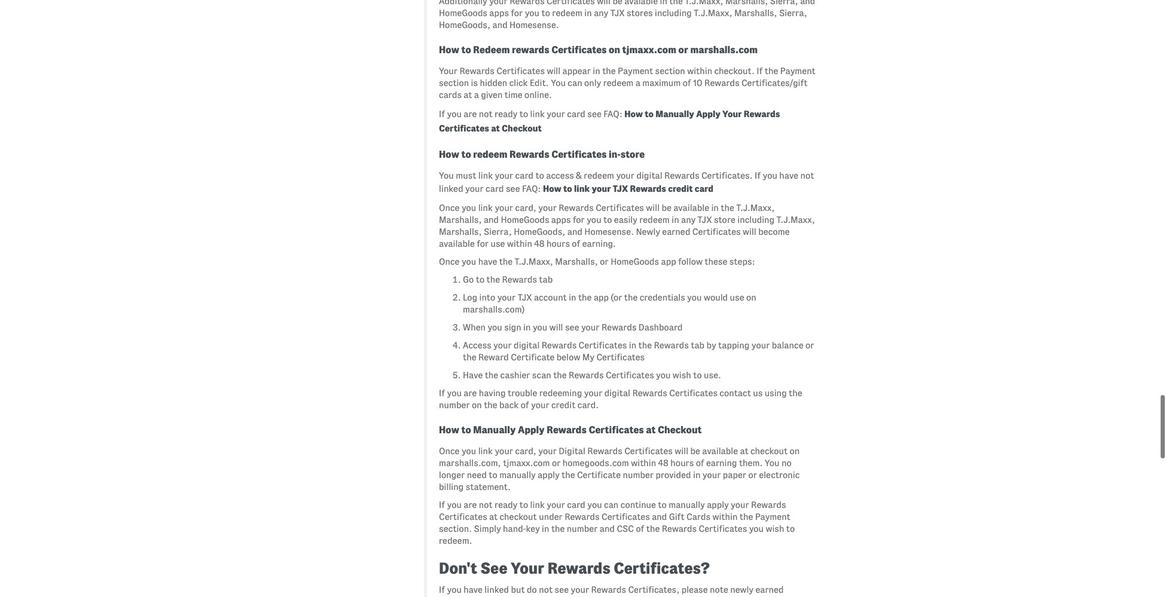 Task type: locate. For each thing, give the bounding box(es) containing it.
of up once you have the t.j.maxx, marshalls, or homegoods app follow these steps:
[[572, 238, 580, 247]]

0 vertical spatial manually
[[500, 469, 536, 479]]

tjmaxx.com
[[623, 43, 677, 54], [503, 457, 550, 467]]

if inside you must link your card to access & redeem your digital rewards certificates. if you have not linked your card see faq:
[[755, 170, 761, 179]]

payment down electronic
[[755, 511, 791, 521]]

of inside once you link your card, your digital rewards certificates will be available at checkout on marshalls.com, tjmaxx.com or homegoods.com within 48 hours of earning them. you no longer need to manually apply the certificate number provided in your paper or electronic billing statement.
[[696, 457, 705, 467]]

in inside "your rewards certificates will appear in the payment section within checkout. if the payment section is hidden click edit. you can only redeem a maximum of 10 rewards certificates/gift cards at a given time online."
[[593, 65, 601, 75]]

homesense. up rewards
[[510, 19, 559, 29]]

below
[[557, 352, 581, 361]]

1 card, from the top
[[515, 202, 537, 212]]

store inside once you link your card, your rewards certificates will be available in the t.j.maxx, marshalls, and homegoods apps for you to easily redeem in any tjx store including t.j.maxx, marshalls, sierra, homegoods, and homesense. newly earned certificates will become available for use within 48 hours of earning.
[[714, 214, 736, 224]]

not inside if you are not ready to link your card you can continue to manually apply your rewards certificates at checkout under rewards certificates and gift cards within the payment section. simply hand-key in the number and csc of the rewards certificates you wish to redeem.
[[479, 499, 493, 509]]

1 are from the top
[[464, 108, 477, 118]]

tjx inside log into your tjx account in the app (or the credentials you would use on marshalls.com)
[[518, 292, 532, 301]]

of left 10
[[683, 77, 691, 87]]

log into your tjx account in the app (or the credentials you would use on marshalls.com)
[[463, 292, 757, 313]]

card
[[567, 108, 586, 118], [515, 170, 534, 179], [486, 183, 504, 192], [695, 183, 714, 192], [567, 499, 586, 509]]

once for once you link your card, your digital rewards certificates will be available at checkout on marshalls.com, tjmaxx.com or homegoods.com within 48 hours of earning them. you no longer need to manually apply the certificate number provided in your paper or electronic billing statement.
[[439, 445, 460, 455]]

apps inside once you link your card, your rewards certificates will be available in the t.j.maxx, marshalls, and homegoods apps for you to easily redeem in any tjx store including t.j.maxx, marshalls, sierra, homegoods, and homesense. newly earned certificates will become available for use within 48 hours of earning.
[[551, 214, 571, 224]]

1 horizontal spatial apply
[[696, 108, 721, 118]]

the up redeeming on the left bottom of page
[[553, 370, 567, 379]]

0 vertical spatial earning.
[[583, 238, 616, 247]]

2 vertical spatial have
[[464, 584, 483, 594]]

tab inside access your digital rewards certificates in the rewards tab by tapping your balance or the reward certificate below my certificates
[[691, 340, 705, 349]]

payment
[[618, 65, 653, 75], [781, 65, 816, 75], [755, 511, 791, 521]]

1 vertical spatial including
[[738, 214, 775, 224]]

at down is
[[464, 89, 472, 99]]

1 horizontal spatial become
[[759, 226, 790, 236]]

1 vertical spatial apps
[[551, 214, 571, 224]]

0 vertical spatial linked
[[439, 183, 463, 192]]

2 once from the top
[[439, 256, 460, 265]]

2 vertical spatial number
[[567, 523, 598, 533]]

will up steps: at the right top
[[743, 226, 757, 236]]

ready for if you are not ready to link your card see faq:
[[495, 108, 518, 118]]

in right account
[[569, 292, 576, 301]]

0 horizontal spatial tjmaxx.com
[[503, 457, 550, 467]]

within inside if you are not ready to link your card you can continue to manually apply your rewards certificates at checkout under rewards certificates and gift cards within the payment section. simply hand-key in the number and csc of the rewards certificates you wish to redeem.
[[713, 511, 738, 521]]

to inside you must link your card to access & redeem your digital rewards certificates. if you have not linked your card see faq:
[[536, 170, 544, 179]]

2 vertical spatial are
[[464, 499, 477, 509]]

can inside "your rewards certificates will appear in the payment section within checkout. if the payment section is hidden click edit. you can only redeem a maximum of 10 rewards certificates/gift cards at a given time online."
[[568, 77, 583, 87]]

how to link your tjx rewards credit card link
[[543, 183, 714, 192]]

simply
[[474, 523, 501, 533]]

once for once you link your card, your rewards certificates will be available in the t.j.maxx, marshalls, and homegoods apps for you to easily redeem in any tjx store including t.j.maxx, marshalls, sierra, homegoods, and homesense. newly earned certificates will become available for use within 48 hours of earning.
[[439, 202, 460, 212]]

apply down 10
[[696, 108, 721, 118]]

1 horizontal spatial use
[[590, 596, 605, 598]]

if inside if you are having trouble redeeming your digital rewards certificates contact us using the number on the back of your credit card.
[[439, 387, 445, 397]]

rewards up account
[[502, 274, 537, 283]]

2 horizontal spatial hours
[[696, 596, 719, 598]]

on
[[609, 43, 620, 54], [747, 292, 757, 301], [472, 399, 482, 409], [790, 445, 800, 455]]

you inside log into your tjx account in the app (or the credentials you would use on marshalls.com)
[[687, 292, 702, 301]]

0 horizontal spatial linked
[[439, 183, 463, 192]]

homesense. inside once you link your card, your rewards certificates will be available in the t.j.maxx, marshalls, and homegoods apps for you to easily redeem in any tjx store including t.j.maxx, marshalls, sierra, homegoods, and homesense. newly earned certificates will become available for use within 48 hours of earning.
[[585, 226, 634, 236]]

at up simply
[[489, 511, 498, 521]]

become
[[759, 226, 790, 236], [505, 596, 536, 598]]

1 horizontal spatial manually
[[656, 108, 695, 118]]

2 vertical spatial use
[[590, 596, 605, 598]]

linked left but
[[485, 584, 509, 594]]

1 horizontal spatial hours
[[671, 457, 694, 467]]

time
[[505, 89, 523, 99]]

0 vertical spatial card,
[[515, 202, 537, 212]]

rewards down gift
[[662, 523, 697, 533]]

a down is
[[474, 89, 479, 99]]

0 horizontal spatial including
[[655, 7, 692, 17]]

newly
[[636, 226, 660, 236]]

how
[[439, 43, 459, 54], [625, 108, 643, 118], [439, 148, 459, 158], [543, 183, 562, 192], [439, 423, 459, 434]]

rewards inside if you are having trouble redeeming your digital rewards certificates contact us using the number on the back of your credit card.
[[633, 387, 668, 397]]

for inside if you have linked but do not see your rewards certificates, please note newly earned certificates will become available for use at checkout within 48 hours of earning. if you stil
[[576, 596, 588, 598]]

but
[[511, 584, 525, 594]]

rewards inside you must link your card to access & redeem your digital rewards certificates. if you have not linked your card see faq:
[[665, 170, 700, 179]]

my
[[583, 352, 595, 361]]

t.j.maxx,
[[685, 0, 724, 5], [694, 7, 733, 17], [737, 202, 775, 212], [777, 214, 815, 224], [515, 256, 553, 265]]

or up maximum
[[679, 43, 689, 54]]

manually inside the how to manually apply your rewards certificates at checkout
[[656, 108, 695, 118]]

available up the go
[[439, 238, 475, 247]]

on up "your rewards certificates will appear in the payment section within checkout. if the payment section is hidden click edit. you can only redeem a maximum of 10 rewards certificates/gift cards at a given time online."
[[609, 43, 620, 54]]

card, for homegoods,
[[515, 202, 537, 212]]

0 horizontal spatial can
[[568, 77, 583, 87]]

redeem.
[[439, 535, 472, 545]]

checkout inside once you link your card, your digital rewards certificates will be available at checkout on marshalls.com, tjmaxx.com or homegoods.com within 48 hours of earning them. you no longer need to manually apply the certificate number provided in your paper or electronic billing statement.
[[751, 445, 788, 455]]

please
[[682, 584, 708, 594]]

1 vertical spatial manually
[[473, 423, 516, 434]]

will down see
[[489, 596, 503, 598]]

can inside if you are not ready to link your card you can continue to manually apply your rewards certificates at checkout under rewards certificates and gift cards within the payment section. simply hand-key in the number and csc of the rewards certificates you wish to redeem.
[[604, 499, 619, 509]]

you inside once you link your card, your digital rewards certificates will be available at checkout on marshalls.com, tjmaxx.com or homegoods.com within 48 hours of earning them. you no longer need to manually apply the certificate number provided in your paper or electronic billing statement.
[[462, 445, 476, 455]]

if you are having trouble redeeming your digital rewards certificates contact us using the number on the back of your credit card.
[[439, 387, 803, 409]]

in right 'key'
[[542, 523, 550, 533]]

1 vertical spatial tab
[[691, 340, 705, 349]]

tjx up the these
[[698, 214, 712, 224]]

1 once from the top
[[439, 202, 460, 212]]

0 vertical spatial certificate
[[511, 352, 555, 361]]

have
[[463, 370, 483, 379]]

0 vertical spatial wish
[[673, 370, 691, 379]]

how down "your rewards certificates will appear in the payment section within checkout. if the payment section is hidden click edit. you can only redeem a maximum of 10 rewards certificates/gift cards at a given time online."
[[625, 108, 643, 118]]

how to link your tjx rewards credit card
[[543, 183, 714, 192]]

redeem up newly
[[640, 214, 670, 224]]

1 vertical spatial apply
[[707, 499, 729, 509]]

number
[[439, 399, 470, 409], [623, 469, 654, 479], [567, 523, 598, 533]]

your up cards
[[439, 65, 458, 75]]

the down "under"
[[552, 523, 565, 533]]

follow
[[678, 256, 703, 265]]

apply inside once you link your card, your digital rewards certificates will be available at checkout on marshalls.com, tjmaxx.com or homegoods.com within 48 hours of earning them. you no longer need to manually apply the certificate number provided in your paper or electronic billing statement.
[[538, 469, 560, 479]]

use up go to the rewards tab
[[491, 238, 505, 247]]

any up follow
[[681, 214, 696, 224]]

go
[[463, 274, 474, 283]]

1 vertical spatial have
[[478, 256, 497, 265]]

homegoods down newly
[[611, 256, 659, 265]]

0 horizontal spatial any
[[594, 7, 609, 17]]

how inside the how to manually apply your rewards certificates at checkout
[[625, 108, 643, 118]]

to down time
[[520, 108, 528, 118]]

1 vertical spatial digital
[[514, 340, 540, 349]]

2 vertical spatial you
[[765, 457, 780, 467]]

0 vertical spatial manually
[[656, 108, 695, 118]]

tjx inside additionally your rewards certificates will be avalable in the t.j.maxx, marshalls, sierra, and homegoods apps for you to redeem in any tjx stores including t.j.maxx, marshalls, sierra, homegoods, and homesense.
[[611, 7, 625, 17]]

1 vertical spatial apply
[[518, 423, 545, 434]]

within inside if you have linked but do not see your rewards certificates, please note newly earned certificates will become available for use at checkout within 48 hours of earning. if you stil
[[656, 596, 681, 598]]

homegoods inside once you link your card, your rewards certificates will be available in the t.j.maxx, marshalls, and homegoods apps for you to easily redeem in any tjx store including t.j.maxx, marshalls, sierra, homegoods, and homesense. newly earned certificates will become available for use within 48 hours of earning.
[[501, 214, 549, 224]]

within right cards
[[713, 511, 738, 521]]

on right would
[[747, 292, 757, 301]]

how for how to redeem rewards certificates in-store
[[439, 148, 459, 158]]

homesense. down easily on the top right of page
[[585, 226, 634, 236]]

to right the go
[[476, 274, 485, 283]]

your down checkout.
[[723, 108, 742, 118]]

0 horizontal spatial app
[[594, 292, 609, 301]]

1 vertical spatial 48
[[658, 457, 669, 467]]

are inside if you are not ready to link your card you can continue to manually apply your rewards certificates at checkout under rewards certificates and gift cards within the payment section. simply hand-key in the number and csc of the rewards certificates you wish to redeem.
[[464, 499, 477, 509]]

are for if you are not ready to link your card see faq:
[[464, 108, 477, 118]]

back
[[500, 399, 519, 409]]

app left follow
[[661, 256, 676, 265]]

certificates.
[[702, 170, 753, 179]]

1 vertical spatial are
[[464, 387, 477, 397]]

0 vertical spatial apply
[[696, 108, 721, 118]]

1 horizontal spatial earning.
[[732, 596, 765, 598]]

use inside once you link your card, your rewards certificates will be available in the t.j.maxx, marshalls, and homegoods apps for you to easily redeem in any tjx store including t.j.maxx, marshalls, sierra, homegoods, and homesense. newly earned certificates will become available for use within 48 hours of earning.
[[491, 238, 505, 247]]

checkout down if you are not ready to link your card see faq:
[[502, 122, 542, 132]]

2 horizontal spatial checkout
[[751, 445, 788, 455]]

you must link your card to access & redeem your digital rewards certificates. if you have not linked your card see faq:
[[439, 170, 814, 192]]

how left redeem
[[439, 43, 459, 54]]

1 horizontal spatial faq:
[[604, 108, 623, 118]]

manually down back
[[473, 423, 516, 434]]

digital up how to link your tjx rewards credit card link
[[637, 170, 663, 179]]

rewards down checkout.
[[705, 77, 740, 87]]

are for if you are having trouble redeeming your digital rewards certificates contact us using the number on the back of your credit card.
[[464, 387, 477, 397]]

apply
[[696, 108, 721, 118], [518, 423, 545, 434]]

0 horizontal spatial become
[[505, 596, 536, 598]]

0 horizontal spatial earned
[[662, 226, 691, 236]]

certificate inside access your digital rewards certificates in the rewards tab by tapping your balance or the reward certificate below my certificates
[[511, 352, 555, 361]]

cards
[[439, 89, 462, 99]]

0 horizontal spatial hours
[[547, 238, 570, 247]]

in inside log into your tjx account in the app (or the credentials you would use on marshalls.com)
[[569, 292, 576, 301]]

rewards down &
[[559, 202, 594, 212]]

homegoods.com
[[563, 457, 629, 467]]

how for how to redeem rewards certificates on tjmaxx.com or marshalls.com
[[439, 43, 459, 54]]

0 vertical spatial tab
[[539, 274, 553, 283]]

ready
[[495, 108, 518, 118], [495, 499, 518, 509]]

1 horizontal spatial your
[[511, 559, 545, 576]]

on up no
[[790, 445, 800, 455]]

of right csc at the bottom right of page
[[636, 523, 645, 533]]

rewards up digital
[[547, 423, 587, 434]]

1 ready from the top
[[495, 108, 518, 118]]

1 horizontal spatial manually
[[669, 499, 705, 509]]

tjx inside once you link your card, your rewards certificates will be available in the t.j.maxx, marshalls, and homegoods apps for you to easily redeem in any tjx store including t.j.maxx, marshalls, sierra, homegoods, and homesense. newly earned certificates will become available for use within 48 hours of earning.
[[698, 214, 712, 224]]

1 vertical spatial you
[[439, 170, 454, 179]]

0 vertical spatial homegoods,
[[439, 19, 491, 29]]

48
[[534, 238, 545, 247], [658, 457, 669, 467], [683, 596, 694, 598]]

of left the earning
[[696, 457, 705, 467]]

apps up redeem
[[490, 7, 509, 17]]

&
[[576, 170, 582, 179]]

apply down digital
[[538, 469, 560, 479]]

hours inside once you link your card, your digital rewards certificates will be available at checkout on marshalls.com, tjmaxx.com or homegoods.com within 48 hours of earning them. you no longer need to manually apply the certificate number provided in your paper or electronic billing statement.
[[671, 457, 694, 467]]

rewards up is
[[460, 65, 495, 75]]

1 vertical spatial faq:
[[522, 183, 541, 192]]

to up must
[[462, 148, 471, 158]]

how to redeem rewards certificates on tjmaxx.com or marshalls.com
[[439, 43, 758, 54]]

48 inside once you link your card, your rewards certificates will be available in the t.j.maxx, marshalls, and homegoods apps for you to easily redeem in any tjx store including t.j.maxx, marshalls, sierra, homegoods, and homesense. newly earned certificates will become available for use within 48 hours of earning.
[[534, 238, 545, 247]]

digital inside if you are having trouble redeeming your digital rewards certificates contact us using the number on the back of your credit card.
[[605, 387, 631, 397]]

48 inside once you link your card, your digital rewards certificates will be available at checkout on marshalls.com, tjmaxx.com or homegoods.com within 48 hours of earning them. you no longer need to manually apply the certificate number provided in your paper or electronic billing statement.
[[658, 457, 669, 467]]

having
[[479, 387, 506, 397]]

rewards down don't see your rewards certificates?
[[591, 584, 626, 594]]

in down log into your tjx account in the app (or the credentials you would use on marshalls.com)
[[629, 340, 637, 349]]

is
[[471, 77, 478, 87]]

0 vertical spatial once
[[439, 202, 460, 212]]

if you are not ready to link your card you can continue to manually apply your rewards certificates at checkout under rewards certificates and gift cards within the payment section. simply hand-key in the number and csc of the rewards certificates you wish to redeem.
[[439, 499, 795, 545]]

link for how to link your tjx rewards credit card
[[574, 183, 590, 192]]

1 horizontal spatial earned
[[756, 584, 784, 594]]

0 vertical spatial homegoods
[[439, 7, 488, 17]]

1 vertical spatial checkout
[[658, 423, 702, 434]]

0 vertical spatial app
[[661, 256, 676, 265]]

have inside you must link your card to access & redeem your digital rewards certificates. if you have not linked your card see faq:
[[780, 170, 799, 179]]

see down only
[[588, 108, 602, 118]]

be up provided
[[691, 445, 701, 455]]

use
[[491, 238, 505, 247], [730, 292, 745, 301], [590, 596, 605, 598]]

credit
[[668, 183, 693, 192], [552, 399, 576, 409]]

the up go to the rewards tab
[[499, 256, 513, 265]]

you inside you must link your card to access & redeem your digital rewards certificates. if you have not linked your card see faq:
[[439, 170, 454, 179]]

0 vertical spatial use
[[491, 238, 505, 247]]

app
[[661, 256, 676, 265], [594, 292, 609, 301]]

0 vertical spatial including
[[655, 7, 692, 17]]

0 horizontal spatial a
[[474, 89, 479, 99]]

how for how to manually apply your rewards certificates at checkout
[[625, 108, 643, 118]]

are
[[464, 108, 477, 118], [464, 387, 477, 397], [464, 499, 477, 509]]

0 vertical spatial can
[[568, 77, 583, 87]]

faq: inside you must link your card to access & redeem your digital rewards certificates. if you have not linked your card see faq:
[[522, 183, 541, 192]]

redeem up how to redeem rewards certificates on tjmaxx.com or marshalls.com
[[552, 7, 583, 17]]

tjmaxx.com up maximum
[[623, 43, 677, 54]]

within inside "your rewards certificates will appear in the payment section within checkout. if the payment section is hidden click edit. you can only redeem a maximum of 10 rewards certificates/gift cards at a given time online."
[[687, 65, 713, 75]]

checkout up hand-
[[500, 511, 537, 521]]

1 vertical spatial hours
[[671, 457, 694, 467]]

0 vertical spatial are
[[464, 108, 477, 118]]

manually down maximum
[[656, 108, 695, 118]]

hours
[[547, 238, 570, 247], [671, 457, 694, 467], [696, 596, 719, 598]]

checkout.
[[715, 65, 755, 75]]

1 horizontal spatial tjmaxx.com
[[623, 43, 677, 54]]

apps inside additionally your rewards certificates will be avalable in the t.j.maxx, marshalls, sierra, and homegoods apps for you to redeem in any tjx stores including t.j.maxx, marshalls, sierra, homegoods, and homesense.
[[490, 7, 509, 17]]

0 horizontal spatial digital
[[514, 340, 540, 349]]

of inside if you are having trouble redeeming your digital rewards certificates contact us using the number on the back of your credit card.
[[521, 399, 529, 409]]

redeem inside once you link your card, your rewards certificates will be available in the t.j.maxx, marshalls, and homegoods apps for you to easily redeem in any tjx store including t.j.maxx, marshalls, sierra, homegoods, and homesense. newly earned certificates will become available for use within 48 hours of earning.
[[640, 214, 670, 224]]

the inside additionally your rewards certificates will be avalable in the t.j.maxx, marshalls, sierra, and homegoods apps for you to redeem in any tjx stores including t.j.maxx, marshalls, sierra, homegoods, and homesense.
[[670, 0, 683, 5]]

1 horizontal spatial you
[[551, 77, 566, 87]]

or
[[679, 43, 689, 54], [600, 256, 609, 265], [806, 340, 814, 349], [552, 457, 561, 467], [749, 469, 757, 479]]

wish down electronic
[[766, 523, 785, 533]]

rewards up rewards
[[510, 0, 545, 5]]

0 horizontal spatial apply
[[518, 423, 545, 434]]

2 are from the top
[[464, 387, 477, 397]]

3 once from the top
[[439, 445, 460, 455]]

the
[[670, 0, 683, 5], [603, 65, 616, 75], [765, 65, 779, 75], [721, 202, 735, 212], [499, 256, 513, 265], [487, 274, 500, 283], [578, 292, 592, 301], [624, 292, 638, 301], [639, 340, 652, 349], [463, 352, 477, 361], [485, 370, 498, 379], [553, 370, 567, 379], [789, 387, 803, 397], [484, 399, 498, 409], [562, 469, 575, 479], [740, 511, 753, 521], [552, 523, 565, 533], [647, 523, 660, 533]]

1 vertical spatial checkout
[[500, 511, 537, 521]]

1 vertical spatial tjmaxx.com
[[503, 457, 550, 467]]

be inside additionally your rewards certificates will be avalable in the t.j.maxx, marshalls, sierra, and homegoods apps for you to redeem in any tjx stores including t.j.maxx, marshalls, sierra, homegoods, and homesense.
[[613, 0, 623, 5]]

0 vertical spatial digital
[[637, 170, 663, 179]]

you up electronic
[[765, 457, 780, 467]]

the down access
[[463, 352, 477, 361]]

at inside if you are not ready to link your card you can continue to manually apply your rewards certificates at checkout under rewards certificates and gift cards within the payment section. simply hand-key in the number and csc of the rewards certificates you wish to redeem.
[[489, 511, 498, 521]]

be inside once you link your card, your rewards certificates will be available in the t.j.maxx, marshalls, and homegoods apps for you to easily redeem in any tjx store including t.j.maxx, marshalls, sierra, homegoods, and homesense. newly earned certificates will become available for use within 48 hours of earning.
[[662, 202, 672, 212]]

rewards
[[510, 0, 545, 5], [460, 65, 495, 75], [705, 77, 740, 87], [744, 108, 780, 118], [510, 148, 550, 158], [665, 170, 700, 179], [630, 183, 666, 192], [559, 202, 594, 212], [502, 274, 537, 283], [602, 322, 637, 331], [542, 340, 577, 349], [654, 340, 689, 349], [569, 370, 604, 379], [633, 387, 668, 397], [547, 423, 587, 434], [588, 445, 623, 455], [751, 499, 786, 509], [565, 511, 600, 521], [662, 523, 697, 533], [548, 559, 611, 576], [591, 584, 626, 594]]

available down 'certificates.' on the top right of page
[[674, 202, 710, 212]]

rewards inside once you link your card, your rewards certificates will be available in the t.j.maxx, marshalls, and homegoods apps for you to easily redeem in any tjx store including t.j.maxx, marshalls, sierra, homegoods, and homesense. newly earned certificates will become available for use within 48 hours of earning.
[[559, 202, 594, 212]]

2 vertical spatial once
[[439, 445, 460, 455]]

apply inside the how to manually apply your rewards certificates at checkout
[[696, 108, 721, 118]]

have for once you have the t.j.maxx, marshalls, or homegoods app follow these steps:
[[478, 256, 497, 265]]

rewards down the certificates/gift
[[744, 108, 780, 118]]

at inside the how to manually apply your rewards certificates at checkout
[[491, 122, 500, 132]]

2 horizontal spatial you
[[765, 457, 780, 467]]

homegoods, inside once you link your card, your rewards certificates will be available in the t.j.maxx, marshalls, and homegoods apps for you to easily redeem in any tjx store including t.j.maxx, marshalls, sierra, homegoods, and homesense. newly earned certificates will become available for use within 48 hours of earning.
[[514, 226, 566, 236]]

0 vertical spatial be
[[613, 0, 623, 5]]

1 vertical spatial once
[[439, 256, 460, 265]]

rewards down the my in the bottom of the page
[[569, 370, 604, 379]]

the down paper
[[740, 511, 753, 521]]

1 vertical spatial number
[[623, 469, 654, 479]]

how down access
[[543, 183, 562, 192]]

0 vertical spatial apps
[[490, 7, 509, 17]]

in right provided
[[693, 469, 701, 479]]

be
[[613, 0, 623, 5], [662, 202, 672, 212], [691, 445, 701, 455]]

0 vertical spatial credit
[[668, 183, 693, 192]]

2 horizontal spatial 48
[[683, 596, 694, 598]]

1 horizontal spatial store
[[714, 214, 736, 224]]

homegoods, up go to the rewards tab
[[514, 226, 566, 236]]

csc
[[617, 523, 634, 533]]

homesense. inside additionally your rewards certificates will be avalable in the t.j.maxx, marshalls, sierra, and homegoods apps for you to redeem in any tjx stores including t.j.maxx, marshalls, sierra, homegoods, and homesense.
[[510, 19, 559, 29]]

homegoods down "additionally"
[[439, 7, 488, 17]]

not
[[479, 108, 493, 118], [801, 170, 814, 179], [479, 499, 493, 509], [539, 584, 553, 594]]

0 horizontal spatial earning.
[[583, 238, 616, 247]]

given
[[481, 89, 503, 99]]

faq: down "your rewards certificates will appear in the payment section within checkout. if the payment section is hidden click edit. you can only redeem a maximum of 10 rewards certificates/gift cards at a given time online."
[[604, 108, 623, 118]]

0 horizontal spatial your
[[439, 65, 458, 75]]

link for once you link your card, your rewards certificates will be available in the t.j.maxx, marshalls, and homegoods apps for you to easily redeem in any tjx store including t.j.maxx, marshalls, sierra, homegoods, and homesense. newly earned certificates will become available for use within 48 hours of earning.
[[478, 202, 493, 212]]

app left "(or"
[[594, 292, 609, 301]]

manually
[[656, 108, 695, 118], [473, 423, 516, 434]]

section up cards
[[439, 77, 469, 87]]

credentials
[[640, 292, 685, 301]]

would
[[704, 292, 728, 301]]

0 vertical spatial section
[[655, 65, 685, 75]]

and
[[801, 0, 816, 5], [493, 19, 508, 29], [484, 214, 499, 224], [568, 226, 583, 236], [652, 511, 667, 521], [600, 523, 615, 533]]

available down don't see your rewards certificates?
[[538, 596, 574, 598]]

not inside you must link your card to access & redeem your digital rewards certificates. if you have not linked your card see faq:
[[801, 170, 814, 179]]

these
[[705, 256, 728, 265]]

additionally your rewards certificates will be avalable in the t.j.maxx, marshalls, sierra, and homegoods apps for you to redeem in any tjx stores including t.j.maxx, marshalls, sierra, homegoods, and homesense.
[[439, 0, 816, 29]]

within
[[687, 65, 713, 75], [507, 238, 532, 247], [631, 457, 656, 467], [713, 511, 738, 521], [656, 596, 681, 598]]

1 horizontal spatial apps
[[551, 214, 571, 224]]

see up the "below"
[[565, 322, 579, 331]]

section
[[655, 65, 685, 75], [439, 77, 469, 87]]

your inside if you have linked but do not see your rewards certificates, please note newly earned certificates will become available for use at checkout within 48 hours of earning. if you stil
[[571, 584, 589, 594]]

certificates
[[547, 0, 595, 5], [552, 43, 607, 54], [497, 65, 545, 75], [439, 122, 489, 132], [552, 148, 607, 158], [596, 202, 644, 212], [693, 226, 741, 236], [579, 340, 627, 349], [597, 352, 645, 361], [606, 370, 654, 379], [670, 387, 718, 397], [589, 423, 644, 434], [625, 445, 673, 455], [439, 511, 487, 521], [602, 511, 650, 521], [699, 523, 747, 533], [439, 596, 487, 598]]

2 horizontal spatial number
[[623, 469, 654, 479]]

in up how to redeem rewards certificates on tjmaxx.com or marshalls.com
[[585, 7, 592, 17]]

in right "avalable"
[[660, 0, 668, 5]]

how for how to link your tjx rewards credit card
[[543, 183, 562, 192]]

any
[[594, 7, 609, 17], [681, 214, 696, 224]]

you inside once you link your card, your digital rewards certificates will be available at checkout on marshalls.com, tjmaxx.com or homegoods.com within 48 hours of earning them. you no longer need to manually apply the certificate number provided in your paper or electronic billing statement.
[[765, 457, 780, 467]]

the right using in the bottom right of the page
[[789, 387, 803, 397]]

number inside once you link your card, your digital rewards certificates will be available at checkout on marshalls.com, tjmaxx.com or homegoods.com within 48 hours of earning them. you no longer need to manually apply the certificate number provided in your paper or electronic billing statement.
[[623, 469, 654, 479]]

once you link your card, your digital rewards certificates will be available at checkout on marshalls.com, tjmaxx.com or homegoods.com within 48 hours of earning them. you no longer need to manually apply the certificate number provided in your paper or electronic billing statement.
[[439, 445, 800, 491]]

be down how to link your tjx rewards credit card
[[662, 202, 672, 212]]

gift
[[669, 511, 685, 521]]

1 vertical spatial card,
[[515, 445, 537, 455]]

digital inside access your digital rewards certificates in the rewards tab by tapping your balance or the reward certificate below my certificates
[[514, 340, 540, 349]]

at inside if you have linked but do not see your rewards certificates, please note newly earned certificates will become available for use at checkout within 48 hours of earning. if you stil
[[607, 596, 615, 598]]

rewards
[[512, 43, 550, 54]]

on inside log into your tjx account in the app (or the credentials you would use on marshalls.com)
[[747, 292, 757, 301]]

tjx
[[611, 7, 625, 17], [613, 183, 628, 192], [698, 214, 712, 224], [518, 292, 532, 301]]

no
[[782, 457, 792, 467]]

0 horizontal spatial checkout
[[502, 122, 542, 132]]

in inside access your digital rewards certificates in the rewards tab by tapping your balance or the reward certificate below my certificates
[[629, 340, 637, 349]]

use.
[[704, 370, 721, 379]]

0 horizontal spatial you
[[439, 170, 454, 179]]

apps
[[490, 7, 509, 17], [551, 214, 571, 224]]

hours down note
[[696, 596, 719, 598]]

digital down 'sign'
[[514, 340, 540, 349]]

48 down the please
[[683, 596, 694, 598]]

2 vertical spatial sierra,
[[484, 226, 512, 236]]

including down "avalable"
[[655, 7, 692, 17]]

at inside once you link your card, your digital rewards certificates will be available at checkout on marshalls.com, tjmaxx.com or homegoods.com within 48 hours of earning them. you no longer need to manually apply the certificate number provided in your paper or electronic billing statement.
[[740, 445, 749, 455]]

0 horizontal spatial number
[[439, 399, 470, 409]]

sierra,
[[770, 0, 799, 5], [779, 7, 808, 17], [484, 226, 512, 236]]

0 horizontal spatial certificate
[[511, 352, 555, 361]]

1 vertical spatial manually
[[669, 499, 705, 509]]

2 vertical spatial be
[[691, 445, 701, 455]]

1 vertical spatial homegoods
[[501, 214, 549, 224]]

you inside additionally your rewards certificates will be avalable in the t.j.maxx, marshalls, sierra, and homegoods apps for you to redeem in any tjx stores including t.j.maxx, marshalls, sierra, homegoods, and homesense.
[[525, 7, 540, 17]]

see
[[481, 559, 508, 576]]

apply down back
[[518, 423, 545, 434]]

at down given
[[491, 122, 500, 132]]

hidden
[[480, 77, 508, 87]]

2 vertical spatial 48
[[683, 596, 694, 598]]

2 card, from the top
[[515, 445, 537, 455]]

1 horizontal spatial checkout
[[617, 596, 654, 598]]

don't see your rewards certificates?
[[439, 559, 710, 576]]

will up edit.
[[547, 65, 561, 75]]

3 are from the top
[[464, 499, 477, 509]]

if inside if you are not ready to link your card you can continue to manually apply your rewards certificates at checkout under rewards certificates and gift cards within the payment section. simply hand-key in the number and csc of the rewards certificates you wish to redeem.
[[439, 499, 445, 509]]

2 horizontal spatial your
[[723, 108, 742, 118]]

2 ready from the top
[[495, 499, 518, 509]]

tjx up easily on the top right of page
[[613, 183, 628, 192]]

card.
[[578, 399, 599, 409]]

payment inside if you are not ready to link your card you can continue to manually apply your rewards certificates at checkout under rewards certificates and gift cards within the payment section. simply hand-key in the number and csc of the rewards certificates you wish to redeem.
[[755, 511, 791, 521]]

to left access
[[536, 170, 544, 179]]

faq: down how to redeem rewards certificates in-store
[[522, 183, 541, 192]]

redeem
[[552, 7, 583, 17], [603, 77, 634, 87], [473, 148, 508, 158], [584, 170, 614, 179], [640, 214, 670, 224]]

earning. down newly
[[732, 596, 765, 598]]

the down having
[[484, 399, 498, 409]]

0 vertical spatial a
[[636, 77, 641, 87]]

any inside once you link your card, your rewards certificates will be available in the t.j.maxx, marshalls, and homegoods apps for you to easily redeem in any tjx store including t.j.maxx, marshalls, sierra, homegoods, and homesense. newly earned certificates will become available for use within 48 hours of earning.
[[681, 214, 696, 224]]

have inside if you have linked but do not see your rewards certificates, please note newly earned certificates will become available for use at checkout within 48 hours of earning. if you stil
[[464, 584, 483, 594]]

1 vertical spatial can
[[604, 499, 619, 509]]

1 horizontal spatial wish
[[766, 523, 785, 533]]



Task type: vqa. For each thing, say whether or not it's contained in the screenshot.
you may also like 'list'
no



Task type: describe. For each thing, give the bounding box(es) containing it.
will up newly
[[646, 202, 660, 212]]

checkout inside if you are not ready to link your card you can continue to manually apply your rewards certificates at checkout under rewards certificates and gift cards within the payment section. simply hand-key in the number and csc of the rewards certificates you wish to redeem.
[[500, 511, 537, 521]]

earned inside if you have linked but do not see your rewards certificates, please note newly earned certificates will become available for use at checkout within 48 hours of earning. if you stil
[[756, 584, 784, 594]]

to left the use.
[[693, 370, 702, 379]]

do
[[527, 584, 537, 594]]

0 vertical spatial tjmaxx.com
[[623, 43, 677, 54]]

your rewards certificates will appear in the payment section within checkout. if the payment section is hidden click edit. you can only redeem a maximum of 10 rewards certificates/gift cards at a given time online.
[[439, 65, 816, 99]]

continue
[[621, 499, 656, 509]]

apply for rewards
[[518, 423, 545, 434]]

1 vertical spatial a
[[474, 89, 479, 99]]

sign
[[504, 322, 522, 331]]

will inside "your rewards certificates will appear in the payment section within checkout. if the payment section is hidden click edit. you can only redeem a maximum of 10 rewards certificates/gift cards at a given time online."
[[547, 65, 561, 75]]

for up go to the rewards tab
[[477, 238, 489, 247]]

balance
[[772, 340, 804, 349]]

on inside if you are having trouble redeeming your digital rewards certificates contact us using the number on the back of your credit card.
[[472, 399, 482, 409]]

including inside additionally your rewards certificates will be avalable in the t.j.maxx, marshalls, sierra, and homegoods apps for you to redeem in any tjx stores including t.j.maxx, marshalls, sierra, homegoods, and homesense.
[[655, 7, 692, 17]]

manually inside if you are not ready to link your card you can continue to manually apply your rewards certificates at checkout under rewards certificates and gift cards within the payment section. simply hand-key in the number and csc of the rewards certificates you wish to redeem.
[[669, 499, 705, 509]]

your inside additionally your rewards certificates will be avalable in the t.j.maxx, marshalls, sierra, and homegoods apps for you to redeem in any tjx stores including t.j.maxx, marshalls, sierra, homegoods, and homesense.
[[489, 0, 508, 5]]

tjmaxx.com inside once you link your card, your digital rewards certificates will be available at checkout on marshalls.com, tjmaxx.com or homegoods.com within 48 hours of earning them. you no longer need to manually apply the certificate number provided in your paper or electronic billing statement.
[[503, 457, 550, 467]]

using
[[765, 387, 787, 397]]

in inside if you are not ready to link your card you can continue to manually apply your rewards certificates at checkout under rewards certificates and gift cards within the payment section. simply hand-key in the number and csc of the rewards certificates you wish to redeem.
[[542, 523, 550, 533]]

statement.
[[466, 481, 511, 491]]

marshalls.com
[[691, 43, 758, 54]]

certificates inside once you link your card, your digital rewards certificates will be available at checkout on marshalls.com, tjmaxx.com or homegoods.com within 48 hours of earning them. you no longer need to manually apply the certificate number provided in your paper or electronic billing statement.
[[625, 445, 673, 455]]

or up log into your tjx account in the app (or the credentials you would use on marshalls.com)
[[600, 256, 609, 265]]

in-
[[609, 148, 621, 158]]

become inside if you have linked but do not see your rewards certificates, please note newly earned certificates will become available for use at checkout within 48 hours of earning. if you stil
[[505, 596, 536, 598]]

redeem up must
[[473, 148, 508, 158]]

at down if you are having trouble redeeming your digital rewards certificates contact us using the number on the back of your credit card.
[[646, 423, 656, 434]]

the up 'into'
[[487, 274, 500, 283]]

your inside "your rewards certificates will appear in the payment section within checkout. if the payment section is hidden click edit. you can only redeem a maximum of 10 rewards certificates/gift cards at a given time online."
[[439, 65, 458, 75]]

1 horizontal spatial checkout
[[658, 423, 702, 434]]

digital inside you must link your card to access & redeem your digital rewards certificates. if you have not linked your card see faq:
[[637, 170, 663, 179]]

sierra, inside once you link your card, your rewards certificates will be available in the t.j.maxx, marshalls, and homegoods apps for you to easily redeem in any tjx store including t.j.maxx, marshalls, sierra, homegoods, and homesense. newly earned certificates will become available for use within 48 hours of earning.
[[484, 226, 512, 236]]

1 horizontal spatial a
[[636, 77, 641, 87]]

manually inside once you link your card, your digital rewards certificates will be available at checkout on marshalls.com, tjmaxx.com or homegoods.com within 48 hours of earning them. you no longer need to manually apply the certificate number provided in your paper or electronic billing statement.
[[500, 469, 536, 479]]

once you have the t.j.maxx, marshalls, or homegoods app follow these steps:
[[439, 256, 755, 265]]

to right 'continue'
[[658, 499, 667, 509]]

tapping
[[719, 340, 750, 349]]

the left "(or"
[[578, 292, 592, 301]]

payment up maximum
[[618, 65, 653, 75]]

apply for your
[[696, 108, 721, 118]]

rewards inside if you have linked but do not see your rewards certificates, please note newly earned certificates will become available for use at checkout within 48 hours of earning. if you stil
[[591, 584, 626, 594]]

card inside if you are not ready to link your card you can continue to manually apply your rewards certificates at checkout under rewards certificates and gift cards within the payment section. simply hand-key in the number and csc of the rewards certificates you wish to redeem.
[[567, 499, 586, 509]]

will inside once you link your card, your digital rewards certificates will be available at checkout on marshalls.com, tjmaxx.com or homegoods.com within 48 hours of earning them. you no longer need to manually apply the certificate number provided in your paper or electronic billing statement.
[[675, 445, 689, 455]]

the up the certificates/gift
[[765, 65, 779, 75]]

hand-
[[503, 523, 526, 533]]

see inside if you have linked but do not see your rewards certificates, please note newly earned certificates will become available for use at checkout within 48 hours of earning. if you stil
[[555, 584, 569, 594]]

manually for your
[[656, 108, 695, 118]]

of inside if you have linked but do not see your rewards certificates, please note newly earned certificates will become available for use at checkout within 48 hours of earning. if you stil
[[721, 596, 730, 598]]

must
[[456, 170, 476, 179]]

of inside once you link your card, your rewards certificates will be available in the t.j.maxx, marshalls, and homegoods apps for you to easily redeem in any tjx store including t.j.maxx, marshalls, sierra, homegoods, and homesense. newly earned certificates will become available for use within 48 hours of earning.
[[572, 238, 580, 247]]

stores
[[627, 7, 653, 17]]

in inside once you link your card, your digital rewards certificates will be available at checkout on marshalls.com, tjmaxx.com or homegoods.com within 48 hours of earning them. you no longer need to manually apply the certificate number provided in your paper or electronic billing statement.
[[693, 469, 701, 479]]

trouble
[[508, 387, 537, 397]]

newly
[[731, 584, 754, 594]]

need
[[467, 469, 487, 479]]

available inside if you have linked but do not see your rewards certificates, please note newly earned certificates will become available for use at checkout within 48 hours of earning. if you stil
[[538, 596, 574, 598]]

marshalls.com,
[[439, 457, 501, 467]]

for inside additionally your rewards certificates will be avalable in the t.j.maxx, marshalls, sierra, and homegoods apps for you to redeem in any tjx stores including t.j.maxx, marshalls, sierra, homegoods, and homesense.
[[511, 7, 523, 17]]

section.
[[439, 523, 472, 533]]

rewards inside additionally your rewards certificates will be avalable in the t.j.maxx, marshalls, sierra, and homegoods apps for you to redeem in any tjx stores including t.j.maxx, marshalls, sierra, homegoods, and homesense.
[[510, 0, 545, 5]]

the right csc at the bottom right of page
[[647, 523, 660, 533]]

certificates inside the how to manually apply your rewards certificates at checkout
[[439, 122, 489, 132]]

ready for if you are not ready to link your card you can continue to manually apply your rewards certificates at checkout under rewards certificates and gift cards within the payment section. simply hand-key in the number and csc of the rewards certificates you wish to redeem.
[[495, 499, 518, 509]]

of inside if you are not ready to link your card you can continue to manually apply your rewards certificates at checkout under rewards certificates and gift cards within the payment section. simply hand-key in the number and csc of the rewards certificates you wish to redeem.
[[636, 523, 645, 533]]

steps:
[[730, 256, 755, 265]]

certificates inside if you have linked but do not see your rewards certificates, please note newly earned certificates will become available for use at checkout within 48 hours of earning. if you stil
[[439, 596, 487, 598]]

will down account
[[550, 322, 563, 331]]

appear
[[563, 65, 591, 75]]

key
[[526, 523, 540, 533]]

earned inside once you link your card, your rewards certificates will be available in the t.j.maxx, marshalls, and homegoods apps for you to easily redeem in any tjx store including t.j.maxx, marshalls, sierra, homegoods, and homesense. newly earned certificates will become available for use within 48 hours of earning.
[[662, 226, 691, 236]]

contact
[[720, 387, 751, 397]]

avalable
[[625, 0, 658, 5]]

1 horizontal spatial credit
[[668, 183, 693, 192]]

0 vertical spatial sierra,
[[770, 0, 799, 5]]

have the cashier scan the rewards certificates you wish to use.
[[463, 370, 721, 379]]

redeem inside you must link your card to access & redeem your digital rewards certificates. if you have not linked your card see faq:
[[584, 170, 614, 179]]

use inside if you have linked but do not see your rewards certificates, please note newly earned certificates will become available for use at checkout within 48 hours of earning. if you stil
[[590, 596, 605, 598]]

rewards up the "below"
[[542, 340, 577, 349]]

be inside once you link your card, your digital rewards certificates will be available at checkout on marshalls.com, tjmaxx.com or homegoods.com within 48 hours of earning them. you no longer need to manually apply the certificate number provided in your paper or electronic billing statement.
[[691, 445, 701, 455]]

0 horizontal spatial store
[[621, 148, 645, 158]]

access
[[463, 340, 492, 349]]

at inside "your rewards certificates will appear in the payment section within checkout. if the payment section is hidden click edit. you can only redeem a maximum of 10 rewards certificates/gift cards at a given time online."
[[464, 89, 472, 99]]

how for how to manually apply rewards certificates at checkout
[[439, 423, 459, 434]]

online.
[[525, 89, 552, 99]]

access
[[546, 170, 574, 179]]

edit.
[[530, 77, 549, 87]]

to up 'key'
[[520, 499, 528, 509]]

to inside once you link your card, your rewards certificates will be available in the t.j.maxx, marshalls, and homegoods apps for you to easily redeem in any tjx store including t.j.maxx, marshalls, sierra, homegoods, and homesense. newly earned certificates will become available for use within 48 hours of earning.
[[604, 214, 612, 224]]

redeeming
[[539, 387, 582, 397]]

us
[[753, 387, 763, 397]]

redeem inside additionally your rewards certificates will be avalable in the t.j.maxx, marshalls, sierra, and homegoods apps for you to redeem in any tjx stores including t.j.maxx, marshalls, sierra, homegoods, and homesense.
[[552, 7, 583, 17]]

wish inside if you are not ready to link your card you can continue to manually apply your rewards certificates at checkout under rewards certificates and gift cards within the payment section. simply hand-key in the number and csc of the rewards certificates you wish to redeem.
[[766, 523, 785, 533]]

in right 'sign'
[[524, 322, 531, 331]]

how to manually apply your rewards certificates at checkout
[[439, 108, 780, 132]]

redeem inside "your rewards certificates will appear in the payment section within checkout. if the payment section is hidden click edit. you can only redeem a maximum of 10 rewards certificates/gift cards at a given time online."
[[603, 77, 634, 87]]

once you link your card, your rewards certificates will be available in the t.j.maxx, marshalls, and homegoods apps for you to easily redeem in any tjx store including t.j.maxx, marshalls, sierra, homegoods, and homesense. newly earned certificates will become available for use within 48 hours of earning.
[[439, 202, 815, 247]]

0 vertical spatial faq:
[[604, 108, 623, 118]]

see inside you must link your card to access & redeem your digital rewards certificates. if you have not linked your card see faq:
[[506, 183, 520, 192]]

rewards down dashboard
[[654, 340, 689, 349]]

reward
[[479, 352, 509, 361]]

are for if you are not ready to link your card you can continue to manually apply your rewards certificates at checkout under rewards certificates and gift cards within the payment section. simply hand-key in the number and csc of the rewards certificates you wish to redeem.
[[464, 499, 477, 509]]

dashboard
[[639, 322, 683, 331]]

(or
[[611, 292, 622, 301]]

will inside additionally your rewards certificates will be avalable in the t.j.maxx, marshalls, sierra, and homegoods apps for you to redeem in any tjx stores including t.j.maxx, marshalls, sierra, homegoods, and homesense.
[[597, 0, 611, 5]]

if you are not ready to link your card see faq:
[[439, 108, 625, 118]]

how to redeem rewards certificates in-store
[[439, 148, 645, 158]]

link for you must link your card to access & redeem your digital rewards certificates. if you have not linked your card see faq:
[[478, 170, 493, 179]]

them.
[[739, 457, 763, 467]]

the inside once you link your card, your rewards certificates will be available in the t.j.maxx, marshalls, and homegoods apps for you to easily redeem in any tjx store including t.j.maxx, marshalls, sierra, homegoods, and homesense. newly earned certificates will become available for use within 48 hours of earning.
[[721, 202, 735, 212]]

you inside "your rewards certificates will appear in the payment section within checkout. if the payment section is hidden click edit. you can only redeem a maximum of 10 rewards certificates/gift cards at a given time online."
[[551, 77, 566, 87]]

earning
[[707, 457, 737, 467]]

available inside once you link your card, your digital rewards certificates will be available at checkout on marshalls.com, tjmaxx.com or homegoods.com within 48 hours of earning them. you no longer need to manually apply the certificate number provided in your paper or electronic billing statement.
[[703, 445, 738, 455]]

have for if you have linked but do not see your rewards certificates, please note newly earned certificates will become available for use at checkout within 48 hours of earning. if you stil
[[464, 584, 483, 594]]

checkout inside if you have linked but do not see your rewards certificates, please note newly earned certificates will become available for use at checkout within 48 hours of earning. if you stil
[[617, 596, 654, 598]]

the right "(or"
[[624, 292, 638, 301]]

paper
[[723, 469, 747, 479]]

how to manually apply rewards certificates at checkout
[[439, 423, 702, 434]]

to up marshalls.com, at the bottom
[[462, 423, 471, 434]]

to down access
[[564, 183, 572, 192]]

0 horizontal spatial tab
[[539, 274, 553, 283]]

by
[[707, 340, 717, 349]]

maximum
[[643, 77, 681, 87]]

2 vertical spatial your
[[511, 559, 545, 576]]

access your digital rewards certificates in the rewards tab by tapping your balance or the reward certificate below my certificates
[[463, 340, 814, 361]]

rewards down log into your tjx account in the app (or the credentials you would use on marshalls.com)
[[602, 322, 637, 331]]

go to the rewards tab
[[463, 274, 553, 283]]

marshalls.com)
[[463, 304, 525, 313]]

rewards down electronic
[[751, 499, 786, 509]]

number inside if you are having trouble redeeming your digital rewards certificates contact us using the number on the back of your credit card.
[[439, 399, 470, 409]]

in up follow
[[672, 214, 679, 224]]

certificates/gift
[[742, 77, 808, 87]]

will inside if you have linked but do not see your rewards certificates, please note newly earned certificates will become available for use at checkout within 48 hours of earning. if you stil
[[489, 596, 503, 598]]

once for once you have the t.j.maxx, marshalls, or homegoods app follow these steps:
[[439, 256, 460, 265]]

redeem
[[473, 43, 510, 54]]

when
[[463, 322, 486, 331]]

earning. inside once you link your card, your rewards certificates will be available in the t.j.maxx, marshalls, and homegoods apps for you to easily redeem in any tjx store including t.j.maxx, marshalls, sierra, homegoods, and homesense. newly earned certificates will become available for use within 48 hours of earning.
[[583, 238, 616, 247]]

account
[[534, 292, 567, 301]]

the inside once you link your card, your digital rewards certificates will be available at checkout on marshalls.com, tjmaxx.com or homegoods.com within 48 hours of earning them. you no longer need to manually apply the certificate number provided in your paper or electronic billing statement.
[[562, 469, 575, 479]]

certificates,
[[628, 584, 680, 594]]

manually for rewards
[[473, 423, 516, 434]]

1 horizontal spatial app
[[661, 256, 676, 265]]

into
[[479, 292, 496, 301]]

click
[[510, 77, 528, 87]]

for down &
[[573, 214, 585, 224]]

in down 'certificates.' on the top right of page
[[712, 202, 719, 212]]

apply inside if you are not ready to link your card you can continue to manually apply your rewards certificates at checkout under rewards certificates and gift cards within the payment section. simply hand-key in the number and csc of the rewards certificates you wish to redeem.
[[707, 499, 729, 509]]

1 vertical spatial section
[[439, 77, 469, 87]]

0 horizontal spatial wish
[[673, 370, 691, 379]]

1 vertical spatial sierra,
[[779, 7, 808, 17]]

additionally
[[439, 0, 487, 5]]

the down how to redeem rewards certificates on tjmaxx.com or marshalls.com
[[603, 65, 616, 75]]

homegoods inside additionally your rewards certificates will be avalable in the t.j.maxx, marshalls, sierra, and homegoods apps for you to redeem in any tjx stores including t.j.maxx, marshalls, sierra, homegoods, and homesense.
[[439, 7, 488, 17]]

checkout inside the how to manually apply your rewards certificates at checkout
[[502, 122, 542, 132]]

card, for apply
[[515, 445, 537, 455]]

you inside you must link your card to access & redeem your digital rewards certificates. if you have not linked your card see faq:
[[763, 170, 778, 179]]

hours inside if you have linked but do not see your rewards certificates, please note newly earned certificates will become available for use at checkout within 48 hours of earning. if you stil
[[696, 596, 719, 598]]

certificates inside "your rewards certificates will appear in the payment section within checkout. if the payment section is hidden click edit. you can only redeem a maximum of 10 rewards certificates/gift cards at a given time online."
[[497, 65, 545, 75]]

credit inside if you are having trouble redeeming your digital rewards certificates contact us using the number on the back of your credit card.
[[552, 399, 576, 409]]

note
[[710, 584, 729, 594]]

rewards up access
[[510, 148, 550, 158]]

the down dashboard
[[639, 340, 652, 349]]

when you sign in you will see your rewards dashboard
[[463, 322, 683, 331]]

number inside if you are not ready to link your card you can continue to manually apply your rewards certificates at checkout under rewards certificates and gift cards within the payment section. simply hand-key in the number and csc of the rewards certificates you wish to redeem.
[[567, 523, 598, 533]]

how to manually apply your rewards certificates at checkout link
[[439, 108, 780, 132]]

if inside "your rewards certificates will appear in the payment section within checkout. if the payment section is hidden click edit. you can only redeem a maximum of 10 rewards certificates/gift cards at a given time online."
[[757, 65, 763, 75]]

you inside if you are having trouble redeeming your digital rewards certificates contact us using the number on the back of your credit card.
[[447, 387, 462, 397]]

link inside if you are not ready to link your card you can continue to manually apply your rewards certificates at checkout under rewards certificates and gift cards within the payment section. simply hand-key in the number and csc of the rewards certificates you wish to redeem.
[[530, 499, 545, 509]]

not inside if you have linked but do not see your rewards certificates, please note newly earned certificates will become available for use at checkout within 48 hours of earning. if you stil
[[539, 584, 553, 594]]

app inside log into your tjx account in the app (or the credentials you would use on marshalls.com)
[[594, 292, 609, 301]]

to inside additionally your rewards certificates will be avalable in the t.j.maxx, marshalls, sierra, and homegoods apps for you to redeem in any tjx stores including t.j.maxx, marshalls, sierra, homegoods, and homesense.
[[542, 7, 550, 17]]

your inside the how to manually apply your rewards certificates at checkout
[[723, 108, 742, 118]]

to left redeem
[[462, 43, 471, 54]]

digital
[[559, 445, 586, 455]]

billing
[[439, 481, 464, 491]]

cards
[[687, 511, 711, 521]]

2 vertical spatial homegoods
[[611, 256, 659, 265]]

the up having
[[485, 370, 498, 379]]

log
[[463, 292, 477, 301]]

or down them.
[[749, 469, 757, 479]]

certificates?
[[614, 559, 710, 576]]

rewards up if you have linked but do not see your rewards certificates, please note newly earned certificates will become available for use at checkout within 48 hours of earning. if you stil
[[548, 559, 611, 576]]

within inside once you link your card, your digital rewards certificates will be available at checkout on marshalls.com, tjmaxx.com or homegoods.com within 48 hours of earning them. you no longer need to manually apply the certificate number provided in your paper or electronic billing statement.
[[631, 457, 656, 467]]

or down digital
[[552, 457, 561, 467]]

if you have linked but do not see your rewards certificates, please note newly earned certificates will become available for use at checkout within 48 hours of earning. if you stil
[[439, 584, 807, 598]]

payment up the certificates/gift
[[781, 65, 816, 75]]

under
[[539, 511, 563, 521]]

provided
[[656, 469, 691, 479]]

48 inside if you have linked but do not see your rewards certificates, please note newly earned certificates will become available for use at checkout within 48 hours of earning. if you stil
[[683, 596, 694, 598]]

rewards right "under"
[[565, 511, 600, 521]]

only
[[585, 77, 601, 87]]

on inside once you link your card, your digital rewards certificates will be available at checkout on marshalls.com, tjmaxx.com or homegoods.com within 48 hours of earning them. you no longer need to manually apply the certificate number provided in your paper or electronic billing statement.
[[790, 445, 800, 455]]

rewards up easily on the top right of page
[[630, 183, 666, 192]]

link for once you link your card, your digital rewards certificates will be available at checkout on marshalls.com, tjmaxx.com or homegoods.com within 48 hours of earning them. you no longer need to manually apply the certificate number provided in your paper or electronic billing statement.
[[478, 445, 493, 455]]

to down electronic
[[787, 523, 795, 533]]

become inside once you link your card, your rewards certificates will be available in the t.j.maxx, marshalls, and homegoods apps for you to easily redeem in any tjx store including t.j.maxx, marshalls, sierra, homegoods, and homesense. newly earned certificates will become available for use within 48 hours of earning.
[[759, 226, 790, 236]]

to inside once you link your card, your digital rewards certificates will be available at checkout on marshalls.com, tjmaxx.com or homegoods.com within 48 hours of earning them. you no longer need to manually apply the certificate number provided in your paper or electronic billing statement.
[[489, 469, 498, 479]]

or inside access your digital rewards certificates in the rewards tab by tapping your balance or the reward certificate below my certificates
[[806, 340, 814, 349]]

scan
[[532, 370, 551, 379]]

hours inside once you link your card, your rewards certificates will be available in the t.j.maxx, marshalls, and homegoods apps for you to easily redeem in any tjx store including t.j.maxx, marshalls, sierra, homegoods, and homesense. newly earned certificates will become available for use within 48 hours of earning.
[[547, 238, 570, 247]]



